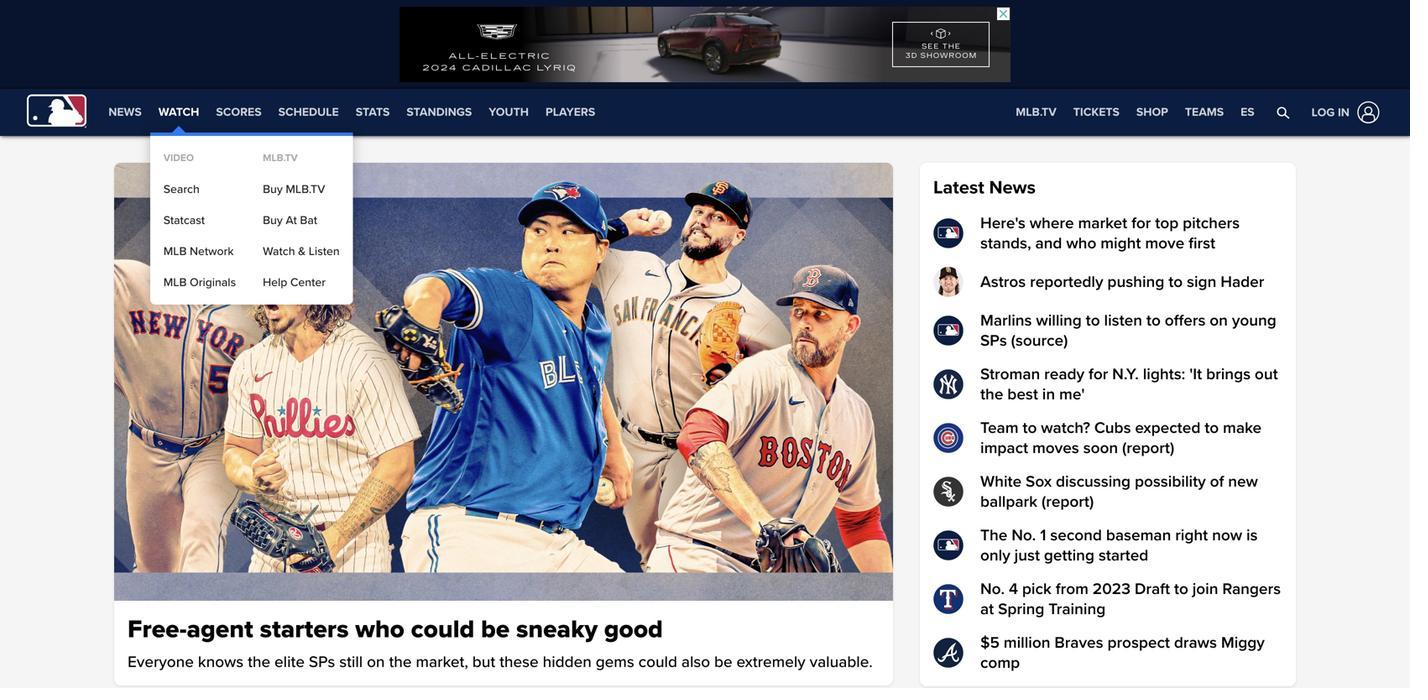 Task type: locate. For each thing, give the bounding box(es) containing it.
mlb image
[[933, 218, 964, 248]]

0 horizontal spatial be
[[481, 614, 510, 645]]

for inside stroman ready for n.y. lights: 'it brings out the best in me'
[[1089, 365, 1108, 384]]

0 vertical spatial in
[[1338, 105, 1350, 120]]

mlb image left "the" on the bottom right of page
[[933, 530, 964, 561]]

mlb image for only
[[933, 530, 964, 561]]

log
[[1312, 105, 1335, 120]]

watch inside mlb.tv element
[[263, 244, 295, 259]]

ballpark
[[980, 492, 1037, 512]]

1 vertical spatial no.
[[980, 580, 1005, 599]]

watch & listen link
[[256, 236, 346, 267]]

2023
[[1093, 580, 1131, 599]]

buy left at
[[263, 213, 283, 227]]

1 horizontal spatial news
[[989, 177, 1036, 199]]

news link
[[100, 89, 150, 136]]

for
[[1131, 214, 1151, 233], [1089, 365, 1108, 384]]

everyone
[[128, 653, 194, 672]]

(report) down discussing
[[1042, 492, 1094, 512]]

discussing
[[1056, 472, 1131, 491]]

mlb left originals
[[163, 275, 187, 290]]

1 vertical spatial in
[[1042, 385, 1055, 404]]

0 horizontal spatial on
[[367, 653, 385, 672]]

mlb network
[[163, 244, 234, 259]]

pitchers
[[1183, 214, 1240, 233]]

be
[[481, 614, 510, 645], [714, 653, 732, 672]]

0 vertical spatial (report)
[[1122, 439, 1174, 458]]

buy at bat
[[263, 213, 317, 227]]

spring
[[998, 600, 1044, 619]]

to left join
[[1174, 580, 1188, 599]]

watch up video
[[158, 105, 199, 119]]

buy up buy at bat
[[263, 182, 283, 196]]

in right log
[[1338, 105, 1350, 120]]

watch?
[[1041, 418, 1090, 438]]

teams link
[[1177, 89, 1232, 136]]

mlb.tv left tickets
[[1016, 105, 1056, 119]]

market,
[[416, 653, 468, 672]]

1 mlb from the top
[[163, 244, 187, 259]]

first
[[1188, 234, 1215, 253]]

1 horizontal spatial on
[[1210, 311, 1228, 330]]

willing
[[1036, 311, 1082, 330]]

0 vertical spatial on
[[1210, 311, 1228, 330]]

for left top
[[1131, 214, 1151, 233]]

no. left 1
[[1012, 526, 1036, 545]]

0 horizontal spatial in
[[1042, 385, 1055, 404]]

1 buy from the top
[[263, 182, 283, 196]]

no.
[[1012, 526, 1036, 545], [980, 580, 1005, 599]]

1 vertical spatial mlb.tv
[[263, 152, 298, 164]]

es
[[1241, 105, 1254, 119]]

who up still
[[355, 614, 404, 645]]

0 vertical spatial could
[[411, 614, 474, 645]]

players link
[[537, 89, 604, 136]]

major league baseball image
[[27, 94, 87, 128]]

0 vertical spatial for
[[1131, 214, 1151, 233]]

on inside free-agent starters who could be sneaky good everyone knows the elite sps still on the market, but these hidden gems could also be extremely valuable.
[[367, 653, 385, 672]]

for left n.y.
[[1089, 365, 1108, 384]]

1 horizontal spatial watch
[[263, 244, 295, 259]]

these
[[499, 653, 539, 672]]

could left also
[[638, 653, 677, 672]]

astros reportedly pushing to sign hader
[[980, 272, 1264, 292]]

1 vertical spatial on
[[367, 653, 385, 672]]

buy for buy at bat
[[263, 213, 283, 227]]

right
[[1175, 526, 1208, 545]]

be right also
[[714, 653, 732, 672]]

who
[[1066, 234, 1096, 253], [355, 614, 404, 645]]

statcast link
[[157, 205, 243, 236]]

$5 million braves prospect draws miggy comp link
[[933, 633, 1282, 673]]

2 vertical spatial mlb.tv
[[286, 182, 325, 196]]

(report)
[[1122, 439, 1174, 458], [1042, 492, 1094, 512]]

watch & listen
[[263, 244, 340, 259]]

scores
[[216, 105, 262, 119]]

buy at bat link
[[256, 205, 346, 236]]

search image
[[1277, 106, 1290, 119]]

advertisement element
[[400, 7, 1011, 82]]

1 horizontal spatial in
[[1338, 105, 1350, 120]]

2 horizontal spatial the
[[980, 385, 1003, 404]]

scores link
[[208, 89, 270, 136]]

braves image
[[933, 638, 964, 668]]

news inside news link
[[108, 105, 142, 119]]

no. up at
[[980, 580, 1005, 599]]

1 mlb image from the top
[[933, 316, 964, 346]]

only
[[980, 546, 1010, 565]]

braves
[[1054, 633, 1103, 653]]

shop link
[[1128, 89, 1177, 136]]

latest
[[933, 177, 984, 199]]

the down stroman
[[980, 385, 1003, 404]]

1 vertical spatial for
[[1089, 365, 1108, 384]]

sps down marlins
[[980, 331, 1007, 350]]

white sox discussing possibility of new ballpark (report) link
[[933, 472, 1282, 512]]

2 mlb from the top
[[163, 275, 187, 290]]

0 vertical spatial mlb image
[[933, 316, 964, 346]]

youth link
[[480, 89, 537, 136]]

free-agent starters who could be sneaky good everyone knows the elite sps still on the market, but these hidden gems could also be extremely valuable.
[[128, 614, 873, 672]]

1 horizontal spatial for
[[1131, 214, 1151, 233]]

mlb down the statcast
[[163, 244, 187, 259]]

1 horizontal spatial (report)
[[1122, 439, 1174, 458]]

buy
[[263, 182, 283, 196], [263, 213, 283, 227]]

the left elite
[[248, 653, 270, 672]]

0 horizontal spatial no.
[[980, 580, 1005, 599]]

hidden
[[543, 653, 592, 672]]

who down the market
[[1066, 234, 1096, 253]]

1 horizontal spatial who
[[1066, 234, 1096, 253]]

mlb.tv up buy mlb.tv
[[263, 152, 298, 164]]

the
[[980, 385, 1003, 404], [248, 653, 270, 672], [389, 653, 412, 672]]

is
[[1246, 526, 1258, 545]]

sps left still
[[309, 653, 335, 672]]

mlb.tv up bat
[[286, 182, 325, 196]]

be up but
[[481, 614, 510, 645]]

stats link
[[347, 89, 398, 136]]

schedule
[[278, 105, 339, 119]]

1 vertical spatial watch
[[263, 244, 295, 259]]

expected
[[1135, 418, 1200, 438]]

help center
[[263, 275, 326, 290]]

the left market,
[[389, 653, 412, 672]]

sps inside free-agent starters who could be sneaky good everyone knows the elite sps still on the market, but these hidden gems could also be extremely valuable.
[[309, 653, 335, 672]]

1 vertical spatial who
[[355, 614, 404, 645]]

0 horizontal spatial watch
[[158, 105, 199, 119]]

still
[[339, 653, 363, 672]]

news up here's
[[989, 177, 1036, 199]]

no. 4 pick from 2023 draft to join rangers at spring training
[[980, 580, 1281, 619]]

free-agent starters who could be sneaky good image
[[114, 163, 893, 601]]

0 horizontal spatial the
[[248, 653, 270, 672]]

0 horizontal spatial sps
[[309, 653, 335, 672]]

1 horizontal spatial could
[[638, 653, 677, 672]]

1 vertical spatial (report)
[[1042, 492, 1094, 512]]

on right offers
[[1210, 311, 1228, 330]]

brings
[[1206, 365, 1251, 384]]

0 horizontal spatial news
[[108, 105, 142, 119]]

in
[[1338, 105, 1350, 120], [1042, 385, 1055, 404]]

0 vertical spatial no.
[[1012, 526, 1036, 545]]

to
[[1168, 272, 1183, 292], [1086, 311, 1100, 330], [1146, 311, 1161, 330], [1023, 418, 1037, 438], [1205, 418, 1219, 438], [1174, 580, 1188, 599]]

1 horizontal spatial no.
[[1012, 526, 1036, 545]]

mlb for mlb network
[[163, 244, 187, 259]]

0 vertical spatial who
[[1066, 234, 1096, 253]]

watch for watch & listen
[[263, 244, 295, 259]]

mlb image
[[933, 316, 964, 346], [933, 530, 964, 561]]

1 vertical spatial be
[[714, 653, 732, 672]]

1 vertical spatial buy
[[263, 213, 283, 227]]

knows
[[198, 653, 244, 672]]

1 vertical spatial mlb
[[163, 275, 187, 290]]

marlins willing to listen to offers on young sps (source)
[[980, 311, 1276, 350]]

network
[[190, 244, 234, 259]]

getting
[[1044, 546, 1094, 565]]

white sox image
[[933, 477, 964, 507]]

the inside stroman ready for n.y. lights: 'it brings out the best in me'
[[980, 385, 1003, 404]]

new
[[1228, 472, 1258, 491]]

sps inside marlins willing to listen to offers on young sps (source)
[[980, 331, 1007, 350]]

to left listen
[[1086, 311, 1100, 330]]

but
[[472, 653, 495, 672]]

watch left &
[[263, 244, 295, 259]]

mlb image down j. hader image at the right of the page
[[933, 316, 964, 346]]

best
[[1007, 385, 1038, 404]]

mlb image for sps
[[933, 316, 964, 346]]

2 buy from the top
[[263, 213, 283, 227]]

mlb image inside "marlins willing to listen to offers on young sps (source)" link
[[933, 316, 964, 346]]

0 horizontal spatial for
[[1089, 365, 1108, 384]]

search link
[[157, 174, 243, 205]]

schedule link
[[270, 89, 347, 136]]

could up market,
[[411, 614, 474, 645]]

0 vertical spatial sps
[[980, 331, 1007, 350]]

1 horizontal spatial sps
[[980, 331, 1007, 350]]

1 vertical spatial could
[[638, 653, 677, 672]]

0 horizontal spatial (report)
[[1042, 492, 1094, 512]]

players
[[546, 105, 595, 119]]

to inside no. 4 pick from 2023 draft to join rangers at spring training
[[1174, 580, 1188, 599]]

1 vertical spatial sps
[[309, 653, 335, 672]]

2 mlb image from the top
[[933, 530, 964, 561]]

buy mlb.tv
[[263, 182, 325, 196]]

0 vertical spatial watch
[[158, 105, 199, 119]]

on right still
[[367, 653, 385, 672]]

news left watch link
[[108, 105, 142, 119]]

just
[[1014, 546, 1040, 565]]

on inside marlins willing to listen to offers on young sps (source)
[[1210, 311, 1228, 330]]

standings link
[[398, 89, 480, 136]]

and
[[1035, 234, 1062, 253]]

(report) down expected
[[1122, 439, 1174, 458]]

draws
[[1174, 633, 1217, 653]]

0 vertical spatial buy
[[263, 182, 283, 196]]

to left the make
[[1205, 418, 1219, 438]]

comp
[[980, 653, 1020, 673]]

to right team
[[1023, 418, 1037, 438]]

0 vertical spatial mlb
[[163, 244, 187, 259]]

where
[[1030, 214, 1074, 233]]

mlb image inside the no. 1 second baseman right now is only just getting started link
[[933, 530, 964, 561]]

here's where market for top pitchers stands, and who might move first
[[980, 214, 1240, 253]]

0 vertical spatial mlb.tv
[[1016, 105, 1056, 119]]

1 vertical spatial mlb image
[[933, 530, 964, 561]]

mlb.tv inside buy mlb.tv link
[[286, 182, 325, 196]]

$5
[[980, 633, 1000, 653]]

in left me'
[[1042, 385, 1055, 404]]

0 vertical spatial news
[[108, 105, 142, 119]]

0 horizontal spatial who
[[355, 614, 404, 645]]

1 horizontal spatial the
[[389, 653, 412, 672]]



Task type: describe. For each thing, give the bounding box(es) containing it.
pushing
[[1107, 272, 1164, 292]]

youth
[[489, 105, 529, 119]]

top navigation element
[[0, 89, 1410, 305]]

statcast
[[163, 213, 205, 227]]

watch for watch
[[158, 105, 199, 119]]

center
[[290, 275, 326, 290]]

&
[[298, 244, 306, 259]]

white
[[980, 472, 1022, 491]]

marlins willing to listen to offers on young sps (source) link
[[933, 311, 1282, 351]]

secondary navigation element
[[100, 89, 604, 305]]

to left "sign"
[[1168, 272, 1183, 292]]

in inside stroman ready for n.y. lights: 'it brings out the best in me'
[[1042, 385, 1055, 404]]

1 horizontal spatial be
[[714, 653, 732, 672]]

astros reportedly pushing to sign hader link
[[933, 267, 1282, 297]]

latest news
[[933, 177, 1036, 199]]

moves
[[1032, 439, 1079, 458]]

stands,
[[980, 234, 1031, 253]]

tickets
[[1073, 105, 1119, 119]]

elite
[[274, 653, 305, 672]]

astros
[[980, 272, 1026, 292]]

mlb.tv element
[[256, 174, 346, 298]]

stats
[[356, 105, 390, 119]]

now
[[1212, 526, 1242, 545]]

second
[[1050, 526, 1102, 545]]

j. hader image
[[933, 267, 964, 297]]

teams
[[1185, 105, 1224, 119]]

no. 4 pick from 2023 draft to join rangers at spring training link
[[933, 579, 1282, 619]]

white sox discussing possibility of new ballpark (report)
[[980, 472, 1258, 512]]

buy for buy mlb.tv
[[263, 182, 283, 196]]

team to watch? cubs expected to make impact moves soon (report) link
[[933, 418, 1282, 458]]

good
[[604, 614, 663, 645]]

at
[[286, 213, 297, 227]]

0 horizontal spatial could
[[411, 614, 474, 645]]

1 vertical spatial news
[[989, 177, 1036, 199]]

from
[[1056, 580, 1088, 599]]

tickets link
[[1065, 89, 1128, 136]]

baseman
[[1106, 526, 1171, 545]]

of
[[1210, 472, 1224, 491]]

who inside free-agent starters who could be sneaky good everyone knows the elite sps still on the market, but these hidden gems could also be extremely valuable.
[[355, 614, 404, 645]]

might
[[1100, 234, 1141, 253]]

stroman ready for n.y. lights: 'it brings out the best in me'
[[980, 365, 1278, 404]]

originals
[[190, 275, 236, 290]]

video
[[163, 152, 194, 164]]

cubs
[[1094, 418, 1131, 438]]

0 vertical spatial be
[[481, 614, 510, 645]]

the no. 1 second baseman right now is only just getting started link
[[933, 525, 1282, 566]]

help
[[263, 275, 287, 290]]

mlb.tv inside mlb.tv link
[[1016, 105, 1056, 119]]

started
[[1098, 546, 1148, 565]]

stroman
[[980, 365, 1040, 384]]

free-agent starters who could be sneaky good link
[[128, 614, 880, 645]]

team
[[980, 418, 1019, 438]]

4
[[1009, 580, 1018, 599]]

reportedly
[[1030, 272, 1103, 292]]

extremely
[[737, 653, 806, 672]]

move
[[1145, 234, 1184, 253]]

(report) inside white sox discussing possibility of new ballpark (report)
[[1042, 492, 1094, 512]]

(report) inside team to watch? cubs expected to make impact moves soon (report)
[[1122, 439, 1174, 458]]

ready
[[1044, 365, 1084, 384]]

video element
[[157, 174, 243, 298]]

cubs image
[[933, 423, 964, 453]]

out
[[1255, 365, 1278, 384]]

pick
[[1022, 580, 1052, 599]]

agent
[[187, 614, 253, 645]]

standings
[[407, 105, 472, 119]]

sign
[[1187, 272, 1216, 292]]

(source)
[[1011, 331, 1068, 350]]

top
[[1155, 214, 1179, 233]]

gems
[[596, 653, 634, 672]]

no. inside "the no. 1 second baseman right now is only just getting started"
[[1012, 526, 1036, 545]]

tertiary navigation element
[[1007, 89, 1263, 136]]

offers
[[1165, 311, 1206, 330]]

'it
[[1189, 365, 1202, 384]]

to right listen
[[1146, 311, 1161, 330]]

miggy
[[1221, 633, 1265, 653]]

buy mlb.tv link
[[256, 174, 346, 205]]

no. inside no. 4 pick from 2023 draft to join rangers at spring training
[[980, 580, 1005, 599]]

market
[[1078, 214, 1127, 233]]

yankees image
[[933, 369, 964, 400]]

n.y.
[[1112, 365, 1139, 384]]

log in
[[1312, 105, 1350, 120]]

young
[[1232, 311, 1276, 330]]

draft
[[1135, 580, 1170, 599]]

who inside here's where market for top pitchers stands, and who might move first
[[1066, 234, 1096, 253]]

here's where market for top pitchers stands, and who might move first link
[[933, 213, 1282, 253]]

the
[[980, 526, 1007, 545]]

valuable.
[[810, 653, 873, 672]]

search
[[163, 182, 200, 196]]

lights:
[[1143, 365, 1185, 384]]

for inside here's where market for top pitchers stands, and who might move first
[[1131, 214, 1151, 233]]

mlb.tv link
[[1007, 89, 1065, 136]]

impact
[[980, 439, 1028, 458]]

in inside dropdown button
[[1338, 105, 1350, 120]]

sneaky
[[516, 614, 598, 645]]

1
[[1040, 526, 1046, 545]]

also
[[681, 653, 710, 672]]

rangers image
[[933, 584, 964, 614]]

mlb for mlb originals
[[163, 275, 187, 290]]



Task type: vqa. For each thing, say whether or not it's contained in the screenshot.
getting on the right
yes



